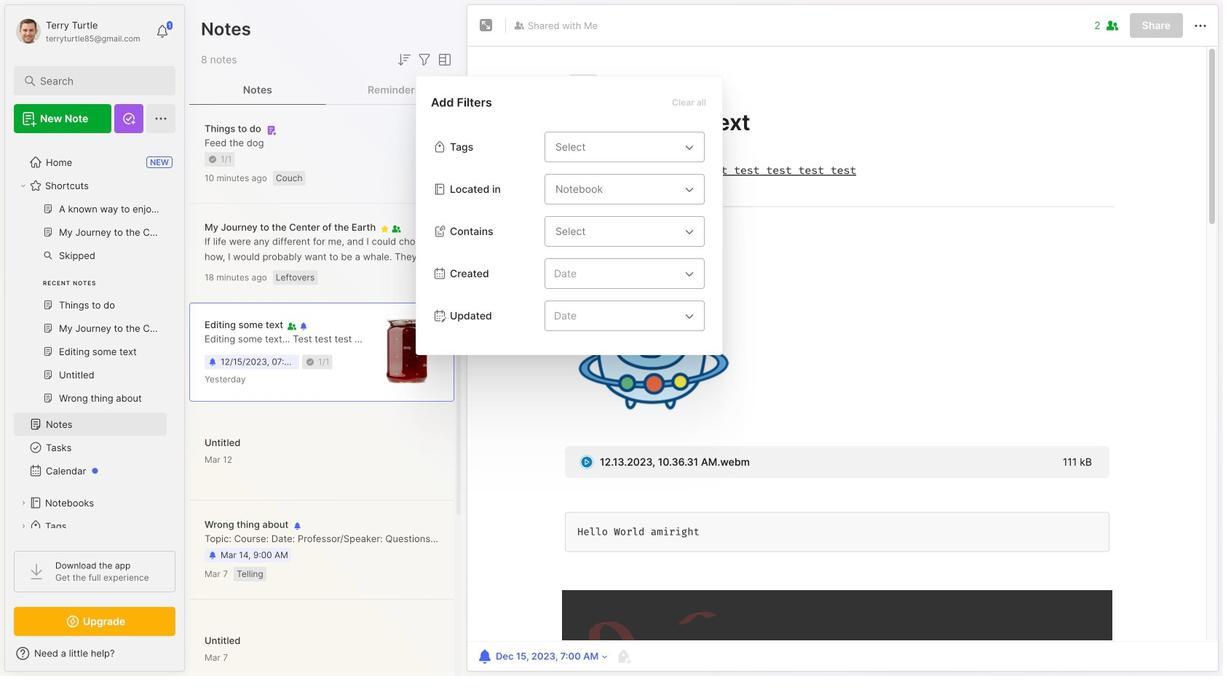 Task type: describe. For each thing, give the bounding box(es) containing it.
tree inside main element
[[5, 142, 184, 594]]

expand tags image
[[19, 522, 28, 531]]

More actions field
[[1193, 16, 1210, 35]]

note window element
[[467, 4, 1220, 676]]

 input text field for the contains field
[[554, 223, 681, 240]]

main element
[[0, 0, 189, 677]]

none search field inside main element
[[40, 72, 156, 90]]

click to collapse image
[[184, 650, 195, 667]]

Located in field
[[545, 174, 705, 205]]

 input text field for tags field
[[554, 138, 681, 156]]

Add filters field
[[416, 51, 433, 68]]

thumbnail image
[[375, 319, 439, 384]]

add filters image
[[416, 51, 433, 68]]

WHAT'S NEW field
[[5, 643, 184, 666]]

View options field
[[433, 51, 454, 68]]

add tag image
[[615, 648, 633, 666]]

2  date picker field from the top
[[545, 301, 715, 331]]



Task type: vqa. For each thing, say whether or not it's contained in the screenshot.
fourth ROW from the top of the page
no



Task type: locate. For each thing, give the bounding box(es) containing it.
group
[[14, 197, 167, 419]]

 input text field down tags field
[[554, 181, 681, 198]]

Search text field
[[40, 74, 156, 88]]

Contains field
[[545, 216, 705, 247]]

1 vertical spatial  input text field
[[554, 181, 681, 198]]

Tags field
[[545, 132, 705, 162]]

3  input text field from the top
[[554, 223, 681, 240]]

 input text field for "located in" field
[[554, 181, 681, 198]]

expand note image
[[478, 17, 495, 34]]

Edit reminder field
[[475, 647, 609, 667]]

1  input text field from the top
[[554, 138, 681, 156]]

 input text field down "located in" field
[[554, 223, 681, 240]]

None search field
[[40, 72, 156, 90]]

expand notebooks image
[[19, 499, 28, 508]]

 input text field inside "located in" field
[[554, 181, 681, 198]]

 input text field inside the contains field
[[554, 223, 681, 240]]

1 vertical spatial  date picker field
[[545, 301, 715, 331]]

more actions image
[[1193, 17, 1210, 35]]

 input text field inside tags field
[[554, 138, 681, 156]]

 input text field up "located in" field
[[554, 138, 681, 156]]

 input text field
[[554, 138, 681, 156], [554, 181, 681, 198], [554, 223, 681, 240]]

1  date picker field from the top
[[545, 259, 715, 289]]

Note Editor text field
[[468, 46, 1219, 642]]

group inside main element
[[14, 197, 167, 419]]

tab list
[[189, 76, 463, 105]]

2  input text field from the top
[[554, 181, 681, 198]]

tree
[[5, 142, 184, 594]]

Sort options field
[[396, 51, 413, 68]]

0 vertical spatial  input text field
[[554, 138, 681, 156]]

 Date picker field
[[545, 259, 715, 289], [545, 301, 715, 331]]

2 vertical spatial  input text field
[[554, 223, 681, 240]]

0 vertical spatial  date picker field
[[545, 259, 715, 289]]

Account field
[[14, 17, 140, 46]]



